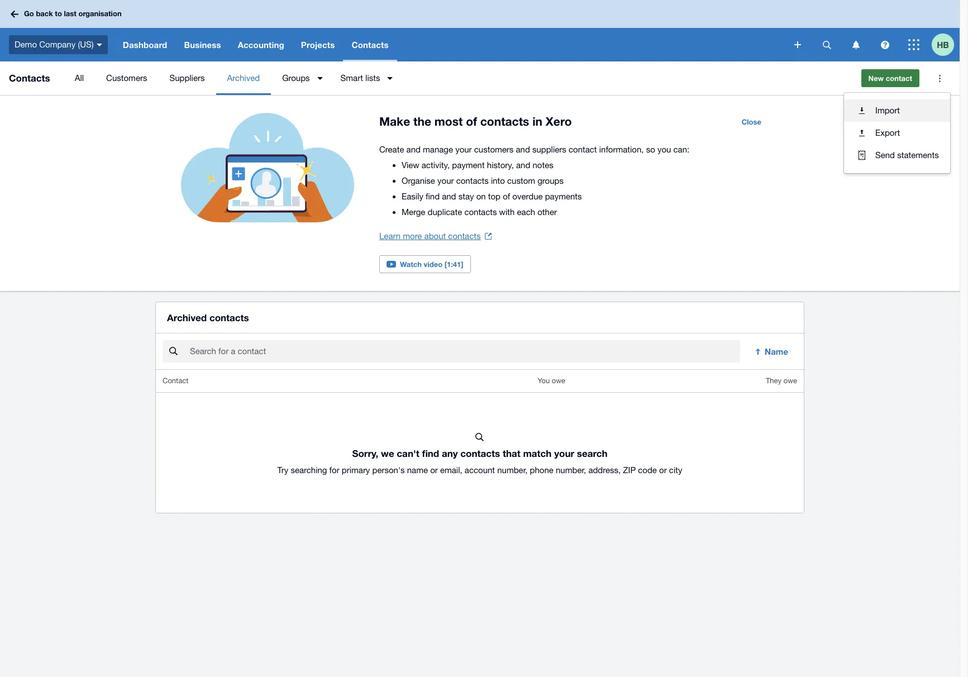 Task type: locate. For each thing, give the bounding box(es) containing it.
svg image inside 'go back to last organisation' link
[[11, 10, 18, 18]]

groups
[[538, 176, 564, 186]]

contacts inside dropdown button
[[352, 40, 389, 50]]

of right top
[[503, 192, 510, 201]]

or
[[430, 466, 438, 475], [659, 466, 667, 475]]

contacts up the lists
[[352, 40, 389, 50]]

learn
[[379, 231, 401, 241]]

each
[[517, 207, 535, 217]]

contact inside new contact button
[[886, 74, 913, 83]]

more
[[403, 231, 422, 241]]

1 horizontal spatial archived
[[227, 73, 260, 83]]

list box
[[844, 93, 950, 173]]

1 vertical spatial your
[[438, 176, 454, 186]]

0 horizontal spatial contacts
[[9, 72, 50, 84]]

0 horizontal spatial svg image
[[795, 41, 801, 48]]

easily find and stay on top of overdue payments
[[402, 192, 582, 201]]

1 horizontal spatial number,
[[556, 466, 586, 475]]

smart lists button
[[329, 61, 400, 95]]

contact right suppliers
[[569, 145, 597, 154]]

manage
[[423, 145, 453, 154]]

archived inside button
[[227, 73, 260, 83]]

owe
[[552, 377, 566, 385], [784, 377, 797, 385]]

and left suppliers
[[516, 145, 530, 154]]

demo
[[15, 40, 37, 49]]

0 horizontal spatial owe
[[552, 377, 566, 385]]

merge duplicate contacts with each other
[[402, 207, 557, 217]]

your down activity,
[[438, 176, 454, 186]]

accounting
[[238, 40, 284, 50]]

code
[[638, 466, 657, 475]]

xero
[[546, 115, 572, 129]]

demo company (us) button
[[0, 28, 114, 61]]

any
[[442, 448, 458, 459]]

and up the view
[[407, 145, 421, 154]]

watch video [1:41]
[[400, 260, 464, 269]]

banner containing hb
[[0, 0, 960, 61]]

contacts down demo
[[9, 72, 50, 84]]

contacts inside contact list table element
[[461, 448, 500, 459]]

find inside contact list table element
[[422, 448, 439, 459]]

1 horizontal spatial contact
[[886, 74, 913, 83]]

suppliers
[[533, 145, 567, 154]]

search
[[577, 448, 608, 459]]

you
[[538, 377, 550, 385]]

2 horizontal spatial your
[[554, 448, 574, 459]]

organise
[[402, 176, 435, 186]]

archived contacts
[[167, 312, 249, 324]]

make the most of contacts in xero
[[379, 115, 572, 129]]

you owe
[[538, 377, 566, 385]]

number, down that
[[497, 466, 528, 475]]

1 horizontal spatial of
[[503, 192, 510, 201]]

archived for archived contacts
[[167, 312, 207, 324]]

or left 'city'
[[659, 466, 667, 475]]

new contact
[[869, 74, 913, 83]]

group
[[844, 93, 950, 173]]

send statements button
[[844, 144, 950, 167]]

find left any
[[422, 448, 439, 459]]

contact right new
[[886, 74, 913, 83]]

contacts
[[352, 40, 389, 50], [9, 72, 50, 84]]

smart lists
[[341, 73, 380, 83]]

projects
[[301, 40, 335, 50]]

1 vertical spatial find
[[422, 448, 439, 459]]

0 horizontal spatial number,
[[497, 466, 528, 475]]

owe right they
[[784, 377, 797, 385]]

demo company (us)
[[15, 40, 94, 49]]

can't
[[397, 448, 419, 459]]

most
[[435, 115, 463, 129]]

2 or from the left
[[659, 466, 667, 475]]

of right most
[[466, 115, 477, 129]]

go back to last organisation link
[[7, 4, 128, 24]]

1 horizontal spatial owe
[[784, 377, 797, 385]]

0 horizontal spatial or
[[430, 466, 438, 475]]

your right match
[[554, 448, 574, 459]]

they owe
[[766, 377, 797, 385]]

easily
[[402, 192, 424, 201]]

1 horizontal spatial or
[[659, 466, 667, 475]]

watch
[[400, 260, 422, 269]]

1 horizontal spatial svg image
[[852, 41, 860, 49]]

or right name
[[430, 466, 438, 475]]

customers
[[474, 145, 514, 154]]

sorry, we can't find any contacts that match your search
[[352, 448, 608, 459]]

menu
[[64, 61, 852, 95]]

primary
[[342, 466, 370, 475]]

owe right you
[[552, 377, 566, 385]]

list box containing import
[[844, 93, 950, 173]]

new
[[869, 74, 884, 83]]

information,
[[599, 145, 644, 154]]

2 owe from the left
[[784, 377, 797, 385]]

0 vertical spatial archived
[[227, 73, 260, 83]]

0 horizontal spatial of
[[466, 115, 477, 129]]

and
[[407, 145, 421, 154], [516, 145, 530, 154], [516, 160, 530, 170], [442, 192, 456, 201]]

1 vertical spatial contact
[[569, 145, 597, 154]]

smart
[[341, 73, 363, 83]]

top
[[488, 192, 501, 201]]

your up payment
[[455, 145, 472, 154]]

navigation inside banner
[[114, 28, 787, 61]]

number, down the search
[[556, 466, 586, 475]]

1 vertical spatial of
[[503, 192, 510, 201]]

svg image
[[11, 10, 18, 18], [823, 41, 831, 49], [881, 41, 889, 49], [97, 43, 102, 46]]

0 vertical spatial your
[[455, 145, 472, 154]]

0 vertical spatial contacts
[[352, 40, 389, 50]]

zip
[[623, 466, 636, 475]]

contacts button
[[343, 28, 397, 61]]

dashboard link
[[114, 28, 176, 61]]

contact
[[886, 74, 913, 83], [569, 145, 597, 154]]

navigation
[[114, 28, 787, 61]]

contact list table element
[[156, 370, 804, 513]]

send statements
[[876, 150, 939, 160]]

view
[[402, 160, 419, 170]]

find
[[426, 192, 440, 201], [422, 448, 439, 459]]

city
[[669, 466, 683, 475]]

navigation containing dashboard
[[114, 28, 787, 61]]

0 vertical spatial contact
[[886, 74, 913, 83]]

name
[[407, 466, 428, 475]]

go back to last organisation
[[24, 9, 122, 18]]

1 vertical spatial archived
[[167, 312, 207, 324]]

try searching for primary person's name or email, account number, phone number, address, zip code or city
[[277, 466, 683, 475]]

create and manage your customers and suppliers contact information, so you can:
[[379, 145, 690, 154]]

they
[[766, 377, 782, 385]]

banner
[[0, 0, 960, 61]]

1 owe from the left
[[552, 377, 566, 385]]

find up the duplicate
[[426, 192, 440, 201]]

Search for a contact field
[[189, 341, 740, 362]]

business button
[[176, 28, 229, 61]]

svg image
[[909, 39, 920, 50], [852, 41, 860, 49], [795, 41, 801, 48]]

company
[[39, 40, 76, 49]]

history,
[[487, 160, 514, 170]]

organisation
[[79, 9, 122, 18]]

stay
[[459, 192, 474, 201]]

hb button
[[932, 28, 960, 61]]

2 vertical spatial your
[[554, 448, 574, 459]]

0 horizontal spatial archived
[[167, 312, 207, 324]]

0 horizontal spatial your
[[438, 176, 454, 186]]

business
[[184, 40, 221, 50]]

and up custom
[[516, 160, 530, 170]]

1 horizontal spatial contacts
[[352, 40, 389, 50]]

0 horizontal spatial contact
[[569, 145, 597, 154]]



Task type: vqa. For each thing, say whether or not it's contained in the screenshot.
They on the right
yes



Task type: describe. For each thing, give the bounding box(es) containing it.
1 or from the left
[[430, 466, 438, 475]]

groups button
[[271, 61, 329, 95]]

0 vertical spatial find
[[426, 192, 440, 201]]

menu containing all
[[64, 61, 852, 95]]

accounting button
[[229, 28, 293, 61]]

learn more about contacts link
[[379, 229, 492, 244]]

merge
[[402, 207, 425, 217]]

email,
[[440, 466, 463, 475]]

owe for they owe
[[784, 377, 797, 385]]

in
[[533, 115, 543, 129]]

archived for archived
[[227, 73, 260, 83]]

custom
[[507, 176, 535, 186]]

import
[[876, 106, 900, 115]]

(us)
[[78, 40, 94, 49]]

account
[[465, 466, 495, 475]]

last
[[64, 9, 76, 18]]

1 horizontal spatial your
[[455, 145, 472, 154]]

overdue
[[513, 192, 543, 201]]

close
[[742, 117, 762, 126]]

for
[[329, 466, 340, 475]]

make
[[379, 115, 410, 129]]

hb
[[937, 39, 949, 49]]

import button
[[844, 99, 950, 122]]

person's
[[372, 466, 405, 475]]

export
[[876, 128, 900, 137]]

duplicate
[[428, 207, 462, 217]]

0 vertical spatial of
[[466, 115, 477, 129]]

view activity, payment history, and notes
[[402, 160, 554, 170]]

svg image inside demo company (us) popup button
[[97, 43, 102, 46]]

try
[[277, 466, 288, 475]]

actions menu image
[[929, 67, 951, 89]]

back
[[36, 9, 53, 18]]

suppliers
[[170, 73, 205, 83]]

phone
[[530, 466, 554, 475]]

lists
[[365, 73, 380, 83]]

payments
[[545, 192, 582, 201]]

2 horizontal spatial svg image
[[909, 39, 920, 50]]

1 number, from the left
[[497, 466, 528, 475]]

match
[[523, 448, 552, 459]]

customers button
[[95, 61, 158, 95]]

owe for you owe
[[552, 377, 566, 385]]

video
[[424, 260, 443, 269]]

activity,
[[422, 160, 450, 170]]

and up the duplicate
[[442, 192, 456, 201]]

groups
[[282, 73, 310, 83]]

about
[[424, 231, 446, 241]]

with
[[499, 207, 515, 217]]

new contact button
[[861, 69, 920, 87]]

that
[[503, 448, 521, 459]]

customers
[[106, 73, 147, 83]]

on
[[476, 192, 486, 201]]

name
[[765, 347, 788, 357]]

all
[[75, 73, 84, 83]]

to
[[55, 9, 62, 18]]

1 vertical spatial contacts
[[9, 72, 50, 84]]

[1:41]
[[445, 260, 464, 269]]

your inside contact list table element
[[554, 448, 574, 459]]

suppliers button
[[158, 61, 216, 95]]

send
[[876, 150, 895, 160]]

you
[[658, 145, 671, 154]]

payment
[[452, 160, 485, 170]]

2 number, from the left
[[556, 466, 586, 475]]

create
[[379, 145, 404, 154]]

dashboard
[[123, 40, 167, 50]]

learn more about contacts
[[379, 231, 481, 241]]

sorry,
[[352, 448, 378, 459]]

export button
[[844, 122, 950, 144]]

other
[[538, 207, 557, 217]]

so
[[646, 145, 655, 154]]

name button
[[747, 340, 797, 363]]

can:
[[674, 145, 690, 154]]

archived button
[[216, 61, 271, 95]]

into
[[491, 176, 505, 186]]

projects button
[[293, 28, 343, 61]]

we
[[381, 448, 394, 459]]

group containing import
[[844, 93, 950, 173]]

contact
[[163, 377, 188, 385]]

notes
[[533, 160, 554, 170]]



